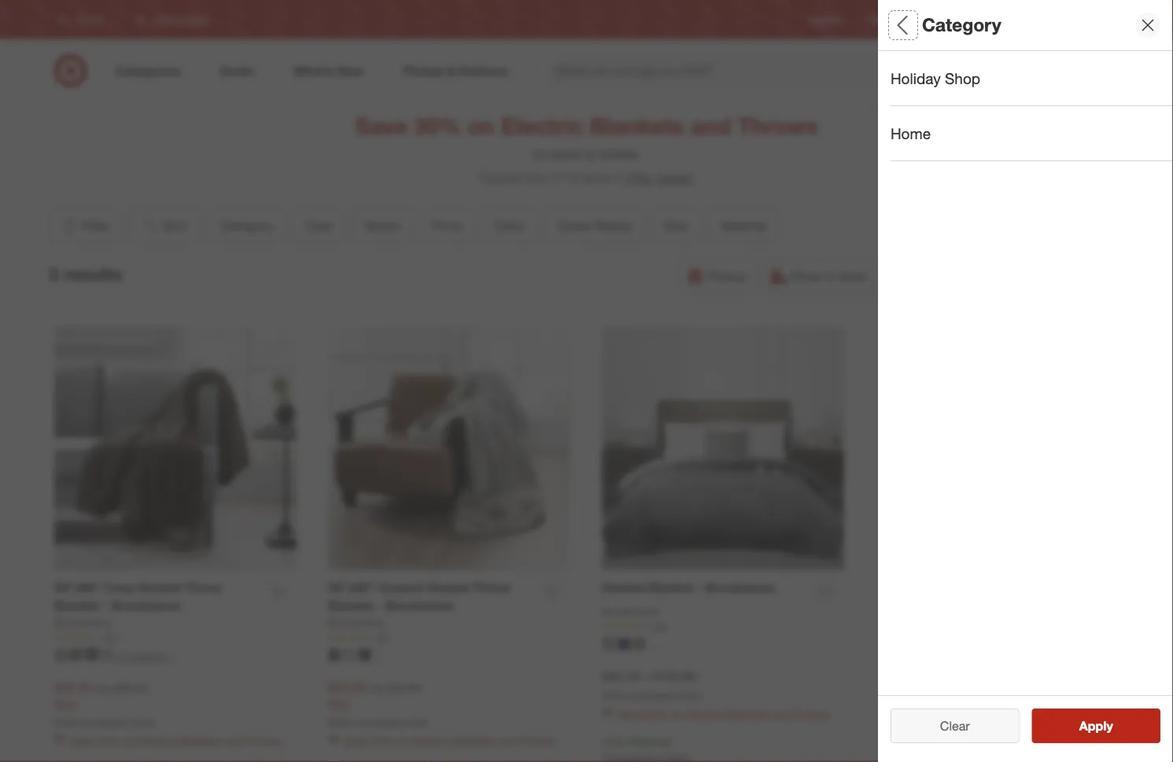Task type: locate. For each thing, give the bounding box(es) containing it.
reg inside the $50.00 reg $50.99 sale when purchased online
[[369, 682, 385, 696]]

on up *
[[671, 709, 684, 722]]

1 horizontal spatial reg
[[369, 682, 385, 696]]

see results button
[[1033, 709, 1161, 744]]

material button
[[708, 209, 780, 243]]

when for 50"x60" coziest heated throw blanket - brookstone
[[328, 717, 353, 729]]

0 horizontal spatial when
[[54, 717, 79, 729]]

0 vertical spatial category
[[923, 14, 1002, 36]]

50"x60" for 50"x60" cozy heated throw blanket - brookstone
[[54, 581, 101, 596]]

purchased down the $100.99
[[629, 691, 674, 702]]

category up the search
[[923, 14, 1002, 36]]

50"x60" inside 50"x60" cozy heated throw blanket - brookstone
[[54, 581, 101, 596]]

0 vertical spatial results
[[64, 264, 122, 286]]

0 horizontal spatial type
[[306, 218, 333, 234]]

blankets inside "save 30% on electric blankets and throws in-store or online"
[[590, 112, 685, 140]]

3 down filter button
[[48, 264, 58, 286]]

save 30% on electric blankets and throws up *
[[618, 709, 830, 722]]

reg inside $35.00 reg $35.49 sale when purchased online
[[95, 682, 111, 696]]

3 right 5
[[571, 170, 578, 185]]

50"x60" cozy heated throw blanket - brookstone
[[54, 581, 222, 614]]

when
[[602, 691, 627, 702], [54, 717, 79, 729], [328, 717, 353, 729]]

50"x60" coziest heated throw blanket - brookstone
[[328, 581, 511, 614]]

104
[[651, 621, 667, 633]]

1 vertical spatial store
[[839, 269, 867, 284]]

$50.00
[[328, 681, 366, 696]]

brookstone inside 50"x60" coziest heated throw blanket - brookstone
[[386, 599, 455, 614]]

0 horizontal spatial heated
[[138, 581, 181, 596]]

shop
[[946, 69, 981, 87], [792, 269, 822, 284]]

reg left $50.99
[[369, 682, 385, 696]]

157
[[103, 632, 119, 644]]

1 vertical spatial type button
[[292, 209, 346, 243]]

0 horizontal spatial results
[[64, 264, 122, 286]]

when inside the $50.00 reg $50.99 sale when purchased online
[[328, 717, 353, 729]]

electric inside "save 30% on electric blankets and throws in-store or online"
[[501, 112, 584, 140]]

throw up 157 link
[[184, 581, 222, 596]]

1 50"x60" from the left
[[54, 581, 101, 596]]

electric
[[501, 112, 584, 140], [687, 709, 724, 722], [139, 735, 176, 749], [413, 735, 450, 749]]

pickup button
[[679, 259, 757, 294]]

3
[[571, 170, 578, 185], [48, 264, 58, 286]]

reg
[[95, 682, 111, 696], [369, 682, 385, 696]]

redcard link
[[940, 13, 977, 26]]

save for heated blanket - brookstone
[[618, 709, 642, 722]]

1 horizontal spatial store
[[839, 269, 867, 284]]

2 clear from the left
[[941, 719, 970, 734]]

type left 'brand'
[[306, 218, 333, 234]]

category right sort
[[221, 218, 273, 234]]

brookstone down 'coziest'
[[386, 599, 455, 614]]

1 vertical spatial results
[[1090, 719, 1130, 734]]

free
[[602, 735, 624, 749]]

all filters
[[891, 14, 967, 36]]

on down $35.00 reg $35.49 sale when purchased online on the left bottom of page
[[123, 735, 136, 749]]

save 30% on electric blankets and throws down $35.49
[[70, 735, 282, 749]]

0 horizontal spatial purchased
[[81, 717, 126, 729]]

1 sale from the left
[[54, 698, 76, 712]]

sale inside the $50.00 reg $50.99 sale when purchased online
[[328, 698, 350, 712]]

purchased inside the $50.00 reg $50.99 sale when purchased online
[[355, 717, 400, 729]]

purchased inside $40.49 - $100.99 when purchased online
[[629, 691, 674, 702]]

50"x60" left cozy
[[54, 581, 101, 596]]

0 vertical spatial store
[[551, 147, 581, 162]]

-
[[697, 581, 703, 596], [103, 599, 108, 614], [377, 599, 382, 614], [644, 670, 648, 685]]

50"x60"
[[54, 581, 101, 596], [328, 581, 375, 596]]

50"x60" for 50"x60" coziest heated throw blanket - brookstone
[[328, 581, 375, 596]]

1 horizontal spatial shop
[[946, 69, 981, 87]]

1 horizontal spatial heated
[[427, 581, 470, 596]]

0 horizontal spatial throw
[[184, 581, 222, 596]]

filter
[[82, 218, 110, 234]]

purchased inside $35.00 reg $35.49 sale when purchased online
[[81, 717, 126, 729]]

2 throw from the left
[[473, 581, 511, 596]]

cozy
[[104, 581, 134, 596]]

0 horizontal spatial online
[[129, 717, 154, 729]]

1 horizontal spatial blanket
[[328, 599, 374, 614]]

electric down $50.99
[[413, 735, 450, 749]]

type inside the all filters 'dialog'
[[891, 123, 925, 141]]

electric down the $100.99
[[687, 709, 724, 722]]

1 throw from the left
[[184, 581, 222, 596]]

- down 'coziest'
[[377, 599, 382, 614]]

2 reg from the left
[[369, 682, 385, 696]]

throws
[[738, 112, 819, 140], [794, 709, 830, 722], [246, 735, 282, 749], [520, 735, 556, 749]]

home
[[891, 124, 932, 142]]

electric up in-
[[501, 112, 584, 140]]

1 reg from the left
[[95, 682, 111, 696]]

price button
[[419, 209, 475, 243]]

50"x60" cozy heated throw blanket - brookstone image
[[54, 328, 297, 570], [54, 328, 297, 570]]

heated for cozy
[[138, 581, 181, 596]]

sale for $50.00
[[328, 698, 350, 712]]

throw inside 50"x60" coziest heated throw blanket - brookstone
[[473, 581, 511, 596]]

save 30% on electric blankets and throws down $50.99
[[344, 735, 556, 749]]

1 horizontal spatial throw
[[473, 581, 511, 596]]

$100.99
[[652, 670, 697, 685]]

brookstone down cozy
[[112, 599, 181, 614]]

online down $50.99
[[403, 717, 428, 729]]

0 horizontal spatial brookstone link
[[54, 616, 111, 631]]

save 30% on electric blankets and throws for heated blanket - brookstone
[[618, 709, 830, 722]]

1 vertical spatial 3
[[48, 264, 58, 286]]

1 horizontal spatial save 30% on electric blankets and throws
[[344, 735, 556, 749]]

0 vertical spatial shop
[[946, 69, 981, 87]]

1 horizontal spatial 3
[[571, 170, 578, 185]]

store left "or"
[[551, 147, 581, 162]]

reg left $35.49
[[95, 682, 111, 696]]

clear all
[[933, 719, 978, 734]]

when down $40.49
[[602, 691, 627, 702]]

brookstone link for 50"x60" coziest heated throw blanket - brookstone
[[328, 616, 385, 631]]

purchased
[[629, 691, 674, 702], [81, 717, 126, 729], [355, 717, 400, 729]]

throws for 50"x60" coziest heated throw blanket - brookstone
[[520, 735, 556, 749]]

results right the see
[[1090, 719, 1130, 734]]

heated blanket - brookstone image
[[602, 328, 845, 570], [602, 328, 845, 570]]

2 horizontal spatial brookstone link
[[602, 605, 659, 620]]

store
[[551, 147, 581, 162], [839, 269, 867, 284]]

on for heated blanket - brookstone
[[671, 709, 684, 722]]

purchased down $35.49
[[81, 717, 126, 729]]

0 horizontal spatial store
[[551, 147, 581, 162]]

2 50"x60" from the left
[[328, 581, 375, 596]]

3 results
[[48, 264, 122, 286]]

heated inside 50"x60" coziest heated throw blanket - brookstone
[[427, 581, 470, 596]]

on inside "save 30% on electric blankets and throws in-store or online"
[[468, 112, 495, 140]]

store inside button
[[839, 269, 867, 284]]

0 horizontal spatial sale
[[54, 698, 76, 712]]

30% for heated blanket - brookstone
[[645, 709, 668, 722]]

blanket for 50"x60" cozy heated throw blanket - brookstone
[[54, 599, 100, 614]]

- up 104 link
[[697, 581, 703, 596]]

1 heated from the left
[[138, 581, 181, 596]]

2 sale from the left
[[328, 698, 350, 712]]

throw inside 50"x60" cozy heated throw blanket - brookstone
[[184, 581, 222, 596]]

search button
[[928, 54, 966, 91]]

50"x60" left 'coziest'
[[328, 581, 375, 596]]

blanket for 50"x60" coziest heated throw blanket - brookstone
[[328, 599, 374, 614]]

0 horizontal spatial 50"x60"
[[54, 581, 101, 596]]

0 horizontal spatial save 30% on electric blankets and throws
[[70, 735, 282, 749]]

on down the $50.00 reg $50.99 sale when purchased online
[[397, 735, 410, 749]]

results down filter
[[64, 264, 122, 286]]

0 vertical spatial type button
[[891, 106, 1174, 161]]

0 horizontal spatial blanket
[[54, 599, 100, 614]]

1 horizontal spatial sale
[[328, 698, 350, 712]]

save 30% on electric blankets and throws for 50"x60" cozy heated throw blanket - brookstone
[[70, 735, 282, 749]]

online inside $35.00 reg $35.49 sale when purchased online
[[129, 717, 154, 729]]

when inside $40.49 - $100.99 when purchased online
[[602, 691, 627, 702]]

1 horizontal spatial 50"x60"
[[328, 581, 375, 596]]

blanket inside 50"x60" cozy heated throw blanket - brookstone
[[54, 599, 100, 614]]

2 horizontal spatial purchased
[[629, 691, 674, 702]]

sale down $35.00
[[54, 698, 76, 712]]

50"x60" cozy heated throw blanket - brookstone link
[[54, 580, 260, 616]]

online inside the $50.00 reg $50.99 sale when purchased online
[[403, 717, 428, 729]]

1 vertical spatial category button
[[207, 209, 286, 243]]

50"x60" inside 50"x60" coziest heated throw blanket - brookstone
[[328, 581, 375, 596]]

1 vertical spatial category
[[891, 67, 957, 86]]

sale inside $35.00 reg $35.49 sale when purchased online
[[54, 698, 76, 712]]

3 for 3 results
[[48, 264, 58, 286]]

on up the expires
[[468, 112, 495, 140]]

save for 50"x60" coziest heated throw blanket - brookstone
[[344, 735, 368, 749]]

sort
[[163, 218, 188, 234]]

3 for 3 items
[[571, 170, 578, 185]]

when down $35.00
[[54, 717, 79, 729]]

category
[[923, 14, 1002, 36], [891, 67, 957, 86], [221, 218, 273, 234]]

0 vertical spatial 3
[[571, 170, 578, 185]]

sale down $50.00
[[328, 698, 350, 712]]

target circle
[[1003, 14, 1055, 26]]

type down holiday
[[891, 123, 925, 141]]

brookstone link up 104
[[602, 605, 659, 620]]

- right $40.49
[[644, 670, 648, 685]]

category down all filters
[[891, 67, 957, 86]]

weekly
[[870, 14, 900, 26]]

0 vertical spatial category button
[[891, 51, 1174, 106]]

$40.49 - $100.99 when purchased online
[[602, 670, 702, 702]]

all
[[891, 14, 913, 36]]

brookstone up 104 link
[[706, 581, 775, 596]]

category button
[[891, 51, 1174, 106], [207, 209, 286, 243]]

- inside $40.49 - $100.99 when purchased online
[[644, 670, 648, 685]]

clear
[[933, 719, 963, 734], [941, 719, 970, 734]]

electric for heated blanket - brookstone
[[687, 709, 724, 722]]

1 horizontal spatial type
[[891, 123, 925, 141]]

on
[[468, 112, 495, 140], [671, 709, 684, 722], [123, 735, 136, 749], [397, 735, 410, 749]]

2 horizontal spatial save 30% on electric blankets and throws
[[618, 709, 830, 722]]

brand
[[366, 218, 400, 234]]

2 horizontal spatial when
[[602, 691, 627, 702]]

clear inside clear "button"
[[941, 719, 970, 734]]

results inside button
[[1090, 719, 1130, 734]]

clear for clear all
[[933, 719, 963, 734]]

purchased down $50.99
[[355, 717, 400, 729]]

brookstone up 104
[[602, 606, 659, 619]]

$50.00 reg $50.99 sale when purchased online
[[328, 681, 428, 729]]

throw up 82 link
[[473, 581, 511, 596]]

shop in store button
[[763, 259, 878, 294]]

heated blanket - brookstone link
[[602, 580, 775, 598]]

throws for 50"x60" cozy heated throw blanket - brookstone
[[246, 735, 282, 749]]

blanket
[[649, 581, 694, 596], [54, 599, 100, 614], [328, 599, 374, 614]]

pickup
[[708, 269, 747, 284]]

shop right holiday
[[946, 69, 981, 87]]

brookstone
[[706, 581, 775, 596], [112, 599, 181, 614], [386, 599, 455, 614], [602, 606, 659, 619], [54, 616, 111, 630], [328, 616, 385, 630]]

157 link
[[54, 631, 297, 645]]

Include out of stock checkbox
[[891, 618, 907, 633]]

sale for $35.00
[[54, 698, 76, 712]]

when inside $35.00 reg $35.49 sale when purchased online
[[54, 717, 79, 729]]

online down $35.49
[[129, 717, 154, 729]]

save 30% on electric blankets and throws
[[618, 709, 830, 722], [70, 735, 282, 749], [344, 735, 556, 749]]

store right in
[[839, 269, 867, 284]]

1 horizontal spatial online
[[403, 717, 428, 729]]

2 horizontal spatial online
[[677, 691, 702, 702]]

save 30% on electric blankets and throws for 50"x60" coziest heated throw blanket - brookstone
[[344, 735, 556, 749]]

reg for $50.00
[[369, 682, 385, 696]]

2 heated from the left
[[427, 581, 470, 596]]

on for 50"x60" cozy heated throw blanket - brookstone
[[123, 735, 136, 749]]

0 horizontal spatial 3
[[48, 264, 58, 286]]

type
[[891, 123, 925, 141], [306, 218, 333, 234]]

holiday
[[891, 69, 941, 87]]

0 horizontal spatial reg
[[95, 682, 111, 696]]

0 horizontal spatial type button
[[292, 209, 346, 243]]

82 link
[[328, 631, 571, 645]]

$35.49
[[114, 682, 147, 696]]

- down cozy
[[103, 599, 108, 614]]

on for 50"x60" coziest heated throw blanket - brookstone
[[397, 735, 410, 749]]

blanket inside 50"x60" coziest heated throw blanket - brookstone
[[328, 599, 374, 614]]

apply button
[[1033, 709, 1161, 744]]

electric down $35.49
[[139, 735, 176, 749]]

color
[[494, 218, 525, 234]]

3 items
[[571, 170, 613, 185]]

1 horizontal spatial type button
[[891, 106, 1174, 161]]

and
[[691, 112, 732, 140], [772, 709, 791, 722], [224, 735, 243, 749], [498, 735, 517, 749]]

all filters dialog
[[879, 0, 1174, 763]]

and for 50"x60" coziest heated throw blanket - brookstone
[[498, 735, 517, 749]]

category dialog
[[879, 0, 1174, 763]]

2 vertical spatial category
[[221, 218, 273, 234]]

1 clear from the left
[[933, 719, 963, 734]]

and inside "save 30% on electric blankets and throws in-store or online"
[[691, 112, 732, 140]]

results for 3 results
[[64, 264, 122, 286]]

online
[[677, 691, 702, 702], [129, 717, 154, 729], [403, 717, 428, 729]]

when down $50.00
[[328, 717, 353, 729]]

2 horizontal spatial heated
[[602, 581, 645, 596]]

and for heated blanket - brookstone
[[772, 709, 791, 722]]

heated inside 50"x60" cozy heated throw blanket - brookstone
[[138, 581, 181, 596]]

redcard
[[940, 14, 977, 26]]

1 horizontal spatial brookstone link
[[328, 616, 385, 631]]

electric for 50"x60" cozy heated throw blanket - brookstone
[[139, 735, 176, 749]]

clear inside "clear all" button
[[933, 719, 963, 734]]

1 horizontal spatial when
[[328, 717, 353, 729]]

throw
[[184, 581, 222, 596], [473, 581, 511, 596]]

online
[[601, 147, 639, 162]]

category button right sort
[[207, 209, 286, 243]]

online down the $100.99
[[677, 691, 702, 702]]

50"x60" coziest heated throw blanket - brookstone image
[[328, 328, 571, 570], [328, 328, 571, 570]]

brookstone link up 82
[[328, 616, 385, 631]]

shop left in
[[792, 269, 822, 284]]

1 horizontal spatial purchased
[[355, 717, 400, 729]]

1 vertical spatial shop
[[792, 269, 822, 284]]

30%
[[414, 112, 461, 140], [645, 709, 668, 722], [97, 735, 120, 749], [371, 735, 394, 749]]

0 vertical spatial type
[[891, 123, 925, 141]]

category button down target circle link at the right top of the page
[[891, 51, 1174, 106]]

brookstone link up the 157
[[54, 616, 111, 631]]

results
[[64, 264, 122, 286], [1090, 719, 1130, 734]]

type button
[[891, 106, 1174, 161], [292, 209, 346, 243]]

$35.00 reg $35.49 sale when purchased online
[[54, 681, 154, 729]]

color button
[[481, 209, 538, 243]]

0 horizontal spatial category button
[[207, 209, 286, 243]]

electric for 50"x60" coziest heated throw blanket - brookstone
[[413, 735, 450, 749]]

$50.99
[[388, 682, 421, 696]]

1 horizontal spatial results
[[1090, 719, 1130, 734]]

see results
[[1064, 719, 1130, 734]]

circle
[[1031, 14, 1055, 26]]

1 horizontal spatial category button
[[891, 51, 1174, 106]]



Task type: describe. For each thing, give the bounding box(es) containing it.
brookstone up the 157
[[54, 616, 111, 630]]

price
[[433, 218, 461, 234]]

filters
[[918, 14, 967, 36]]

30% inside "save 30% on electric blankets and throws in-store or online"
[[414, 112, 461, 140]]

offer
[[625, 170, 653, 185]]

blankets for 50"x60" cozy heated throw blanket - brookstone
[[179, 735, 221, 749]]

clear button
[[891, 709, 1020, 744]]

size
[[665, 218, 688, 234]]

throw for 50"x60" coziest heated throw blanket - brookstone
[[473, 581, 511, 596]]

offer details button
[[613, 169, 694, 187]]

*
[[669, 735, 673, 749]]

home button
[[891, 106, 1174, 161]]

guest rating button
[[545, 209, 645, 243]]

online inside $40.49 - $100.99 when purchased online
[[677, 691, 702, 702]]

and for 50"x60" cozy heated throw blanket - brookstone
[[224, 735, 243, 749]]

weekly ad
[[870, 14, 915, 26]]

type button inside the all filters 'dialog'
[[891, 106, 1174, 161]]

category inside category dialog
[[923, 14, 1002, 36]]

when for 50"x60" cozy heated throw blanket - brookstone
[[54, 717, 79, 729]]

free shipping *
[[602, 735, 673, 749]]

shop in store
[[792, 269, 867, 284]]

sort button
[[128, 209, 201, 243]]

guest rating
[[558, 218, 632, 234]]

apply
[[1080, 719, 1114, 734]]

clear all button
[[891, 709, 1020, 744]]

guest
[[558, 218, 592, 234]]

weekly ad link
[[870, 13, 915, 26]]

rating
[[595, 218, 632, 234]]

104 link
[[602, 620, 845, 634]]

expires dec 5
[[480, 170, 559, 185]]

dec
[[526, 170, 548, 185]]

expires
[[480, 170, 522, 185]]

brookstone inside 50"x60" cozy heated throw blanket - brookstone
[[112, 599, 181, 614]]

in-
[[534, 147, 551, 162]]

$35.00
[[54, 681, 92, 696]]

What can we help you find? suggestions appear below search field
[[547, 54, 939, 88]]

0 horizontal spatial shop
[[792, 269, 822, 284]]

brookstone link for heated blanket - brookstone
[[602, 605, 659, 620]]

30% for 50"x60" coziest heated throw blanket - brookstone
[[371, 735, 394, 749]]

category button inside the all filters 'dialog'
[[891, 51, 1174, 106]]

throws for heated blanket - brookstone
[[794, 709, 830, 722]]

50"x60" coziest heated throw blanket - brookstone link
[[328, 580, 534, 616]]

filter button
[[48, 209, 122, 243]]

$40.49
[[602, 670, 640, 685]]

82
[[377, 632, 388, 644]]

heated for coziest
[[427, 581, 470, 596]]

2 horizontal spatial blanket
[[649, 581, 694, 596]]

30% for 50"x60" cozy heated throw blanket - brookstone
[[97, 735, 120, 749]]

- inside 50"x60" coziest heated throw blanket - brookstone
[[377, 599, 382, 614]]

category inside the all filters 'dialog'
[[891, 67, 957, 86]]

registry link
[[810, 13, 845, 26]]

in
[[826, 269, 835, 284]]

save inside "save 30% on electric blankets and throws in-store or online"
[[355, 112, 408, 140]]

online for 50"x60" cozy heated throw blanket - brookstone
[[129, 717, 154, 729]]

brookstone up 82
[[328, 616, 385, 630]]

blankets for heated blanket - brookstone
[[727, 709, 769, 722]]

brookstone inside 'heated blanket - brookstone' link
[[706, 581, 775, 596]]

see
[[1064, 719, 1086, 734]]

ad
[[903, 14, 915, 26]]

brookstone link for 50"x60" cozy heated throw blanket - brookstone
[[54, 616, 111, 631]]

items
[[582, 170, 613, 185]]

online for 50"x60" coziest heated throw blanket - brookstone
[[403, 717, 428, 729]]

reg for $35.00
[[95, 682, 111, 696]]

shipping
[[627, 735, 669, 749]]

store inside "save 30% on electric blankets and throws in-store or online"
[[551, 147, 581, 162]]

throws inside "save 30% on electric blankets and throws in-store or online"
[[738, 112, 819, 140]]

save for 50"x60" cozy heated throw blanket - brookstone
[[70, 735, 94, 749]]

save 30% on electric blankets and throws in-store or online
[[355, 112, 819, 162]]

all
[[966, 719, 978, 734]]

brand button
[[352, 209, 413, 243]]

results for see results
[[1090, 719, 1130, 734]]

blankets for 50"x60" coziest heated throw blanket - brookstone
[[453, 735, 495, 749]]

throw for 50"x60" cozy heated throw blanket - brookstone
[[184, 581, 222, 596]]

5
[[552, 170, 559, 185]]

details
[[657, 170, 694, 185]]

target circle link
[[1003, 13, 1055, 26]]

target
[[1003, 14, 1029, 26]]

clear for clear
[[941, 719, 970, 734]]

or
[[585, 147, 597, 162]]

purchased for 50"x60" coziest heated throw blanket - brookstone
[[355, 717, 400, 729]]

coziest
[[378, 581, 423, 596]]

material
[[721, 218, 767, 234]]

- inside 50"x60" cozy heated throw blanket - brookstone
[[103, 599, 108, 614]]

shop inside category dialog
[[946, 69, 981, 87]]

1 vertical spatial type
[[306, 218, 333, 234]]

purchased for 50"x60" cozy heated throw blanket - brookstone
[[81, 717, 126, 729]]

offer details
[[625, 170, 694, 185]]

heated blanket - brookstone
[[602, 581, 775, 596]]

search
[[928, 65, 966, 80]]

3 heated from the left
[[602, 581, 645, 596]]

size button
[[651, 209, 702, 243]]

holiday shop
[[891, 69, 981, 87]]

registry
[[810, 14, 845, 26]]

holiday shop button
[[891, 51, 1174, 106]]



Task type: vqa. For each thing, say whether or not it's contained in the screenshot.
Clear associated with Clear all
yes



